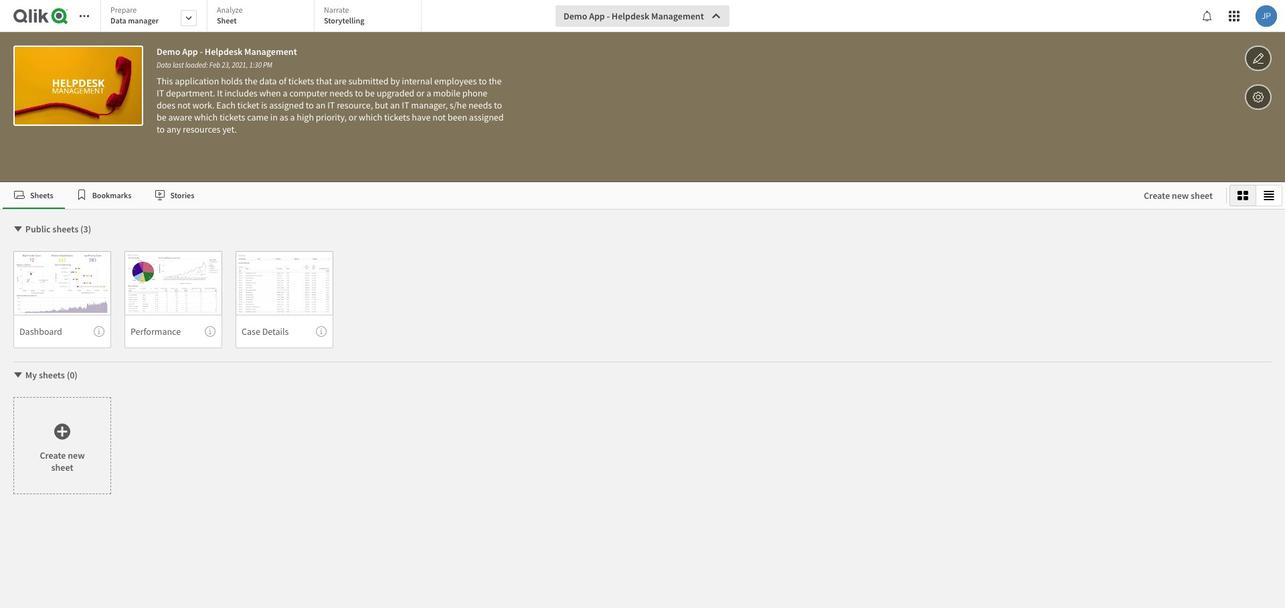 Task type: locate. For each thing, give the bounding box(es) containing it.
resources
[[183, 123, 221, 135]]

0 horizontal spatial assigned
[[269, 99, 304, 111]]

sheets left (0)
[[39, 369, 65, 381]]

assigned
[[269, 99, 304, 111], [469, 111, 504, 123]]

be left 'any'
[[157, 111, 167, 123]]

1 vertical spatial create
[[40, 449, 66, 461]]

demo app - helpdesk management data last loaded: feb 23, 2021, 1:30 pm this application holds the data of tickets that are submitted by internal employees to the it department. it includes when a computer needs to be upgraded or a mobile phone does not work. each ticket is assigned to an it resource, but an it manager, s/he needs to be aware which tickets came in as a high priority, or which tickets have not been assigned to any resources yet.
[[157, 46, 506, 135]]

data inside prepare data manager
[[110, 15, 126, 25]]

app options image
[[1253, 89, 1265, 105]]

1 vertical spatial tab list
[[3, 182, 1131, 209]]

0 vertical spatial new
[[1172, 190, 1189, 202]]

case details menu item
[[236, 315, 333, 348]]

data down prepare
[[110, 15, 126, 25]]

when
[[259, 87, 281, 99]]

assigned down phone
[[469, 111, 504, 123]]

1 vertical spatial create new sheet
[[40, 449, 85, 473]]

1 horizontal spatial it
[[328, 99, 335, 111]]

tickets left came
[[220, 111, 245, 123]]

prepare data manager
[[110, 5, 159, 25]]

1 horizontal spatial data
[[157, 60, 171, 70]]

helpdesk inside button
[[612, 10, 650, 22]]

1 horizontal spatial create
[[1144, 190, 1171, 202]]

0 horizontal spatial the
[[245, 75, 258, 87]]

tickets down upgraded
[[384, 111, 410, 123]]

0 vertical spatial be
[[365, 87, 375, 99]]

data left last
[[157, 60, 171, 70]]

of
[[279, 75, 287, 87]]

1 horizontal spatial which
[[359, 111, 383, 123]]

the right phone
[[489, 75, 502, 87]]

work.
[[193, 99, 215, 111]]

demo inside demo app - helpdesk management data last loaded: feb 23, 2021, 1:30 pm this application holds the data of tickets that are submitted by internal employees to the it department. it includes when a computer needs to be upgraded or a mobile phone does not work. each ticket is assigned to an it resource, but an it manager, s/he needs to be aware which tickets came in as a high priority, or which tickets have not been assigned to any resources yet.
[[157, 46, 180, 58]]

high
[[297, 111, 314, 123]]

2 horizontal spatial tickets
[[384, 111, 410, 123]]

1 horizontal spatial sheet
[[1191, 190, 1213, 202]]

1 vertical spatial data
[[157, 60, 171, 70]]

upgraded
[[377, 87, 415, 99]]

create
[[1144, 190, 1171, 202], [40, 449, 66, 461]]

an right 'but'
[[390, 99, 400, 111]]

0 vertical spatial management
[[652, 10, 704, 22]]

0 horizontal spatial sheet
[[51, 461, 73, 473]]

2021,
[[232, 60, 248, 70]]

tooltip inside dashboard menu item
[[94, 326, 104, 337]]

app
[[589, 10, 605, 22], [182, 46, 198, 58]]

case details sheet is selected. press the spacebar or enter key to open case details sheet. use the right and left arrow keys to navigate. element
[[236, 251, 333, 348]]

2 which from the left
[[359, 111, 383, 123]]

app inside button
[[589, 10, 605, 22]]

2 horizontal spatial a
[[427, 87, 431, 99]]

1 vertical spatial -
[[200, 46, 203, 58]]

1 vertical spatial demo
[[157, 46, 180, 58]]

1 horizontal spatial the
[[489, 75, 502, 87]]

0 horizontal spatial tooltip
[[94, 326, 104, 337]]

data
[[259, 75, 277, 87]]

public sheets (3)
[[25, 223, 91, 235]]

2 tooltip from the left
[[205, 326, 216, 337]]

as
[[280, 111, 288, 123]]

list view image
[[1264, 190, 1275, 201]]

department.
[[166, 87, 215, 99]]

tooltip
[[94, 326, 104, 337], [205, 326, 216, 337], [316, 326, 327, 337]]

0 vertical spatial create new sheet
[[1144, 190, 1213, 202]]

demo inside button
[[564, 10, 587, 22]]

new
[[1172, 190, 1189, 202], [68, 449, 85, 461]]

0 vertical spatial app
[[589, 10, 605, 22]]

1 horizontal spatial -
[[607, 10, 610, 22]]

0 horizontal spatial data
[[110, 15, 126, 25]]

new inside create new sheet
[[68, 449, 85, 461]]

tab list
[[100, 0, 427, 33], [3, 182, 1131, 209]]

0 horizontal spatial management
[[244, 46, 297, 58]]

1 horizontal spatial helpdesk
[[612, 10, 650, 22]]

- for demo app - helpdesk management
[[607, 10, 610, 22]]

sheets left the (3)
[[52, 223, 78, 235]]

or
[[416, 87, 425, 99], [349, 111, 357, 123]]

tooltip left case
[[205, 326, 216, 337]]

2 the from the left
[[489, 75, 502, 87]]

- inside button
[[607, 10, 610, 22]]

management for demo app - helpdesk management data last loaded: feb 23, 2021, 1:30 pm this application holds the data of tickets that are submitted by internal employees to the it department. it includes when a computer needs to be upgraded or a mobile phone does not work. each ticket is assigned to an it resource, but an it manager, s/he needs to be aware which tickets came in as a high priority, or which tickets have not been assigned to any resources yet.
[[244, 46, 297, 58]]

tickets
[[289, 75, 314, 87], [220, 111, 245, 123], [384, 111, 410, 123]]

tooltip right details
[[316, 326, 327, 337]]

create new sheet button
[[1134, 185, 1224, 206]]

data
[[110, 15, 126, 25], [157, 60, 171, 70]]

0 vertical spatial sheets
[[52, 223, 78, 235]]

management inside demo app - helpdesk management data last loaded: feb 23, 2021, 1:30 pm this application holds the data of tickets that are submitted by internal employees to the it department. it includes when a computer needs to be upgraded or a mobile phone does not work. each ticket is assigned to an it resource, but an it manager, s/he needs to be aware which tickets came in as a high priority, or which tickets have not been assigned to any resources yet.
[[244, 46, 297, 58]]

it
[[217, 87, 223, 99]]

case
[[242, 325, 260, 337]]

0 vertical spatial helpdesk
[[612, 10, 650, 22]]

app inside demo app - helpdesk management data last loaded: feb 23, 2021, 1:30 pm this application holds the data of tickets that are submitted by internal employees to the it department. it includes when a computer needs to be upgraded or a mobile phone does not work. each ticket is assigned to an it resource, but an it manager, s/he needs to be aware which tickets came in as a high priority, or which tickets have not been assigned to any resources yet.
[[182, 46, 198, 58]]

tooltip inside performance menu item
[[205, 326, 216, 337]]

3 tooltip from the left
[[316, 326, 327, 337]]

1 horizontal spatial app
[[589, 10, 605, 22]]

1 horizontal spatial or
[[416, 87, 425, 99]]

tab list containing sheets
[[3, 182, 1131, 209]]

1 horizontal spatial assigned
[[469, 111, 504, 123]]

0 horizontal spatial create new sheet
[[40, 449, 85, 473]]

to right are
[[355, 87, 363, 99]]

edit image
[[1253, 50, 1265, 66]]

needs
[[330, 87, 353, 99], [469, 99, 492, 111]]

which right aware
[[194, 111, 218, 123]]

0 horizontal spatial or
[[349, 111, 357, 123]]

manager,
[[411, 99, 448, 111]]

management inside button
[[652, 10, 704, 22]]

public
[[25, 223, 51, 235]]

narrate storytelling
[[324, 5, 365, 25]]

tooltip for performance
[[205, 326, 216, 337]]

application
[[0, 0, 1286, 608]]

- inside demo app - helpdesk management data last loaded: feb 23, 2021, 1:30 pm this application holds the data of tickets that are submitted by internal employees to the it department. it includes when a computer needs to be upgraded or a mobile phone does not work. each ticket is assigned to an it resource, but an it manager, s/he needs to be aware which tickets came in as a high priority, or which tickets have not been assigned to any resources yet.
[[200, 46, 203, 58]]

0 vertical spatial demo
[[564, 10, 587, 22]]

performance menu item
[[125, 315, 222, 348]]

bookmarks
[[92, 190, 132, 200]]

an
[[316, 99, 326, 111], [390, 99, 400, 111]]

the
[[245, 75, 258, 87], [489, 75, 502, 87]]

1 vertical spatial new
[[68, 449, 85, 461]]

to left 'any'
[[157, 123, 165, 135]]

it
[[157, 87, 164, 99], [328, 99, 335, 111], [402, 99, 409, 111]]

storytelling
[[324, 15, 365, 25]]

1 vertical spatial sheets
[[39, 369, 65, 381]]

helpdesk inside demo app - helpdesk management data last loaded: feb 23, 2021, 1:30 pm this application holds the data of tickets that are submitted by internal employees to the it department. it includes when a computer needs to be upgraded or a mobile phone does not work. each ticket is assigned to an it resource, but an it manager, s/he needs to be aware which tickets came in as a high priority, or which tickets have not been assigned to any resources yet.
[[205, 46, 243, 58]]

not
[[177, 99, 191, 111], [433, 111, 446, 123]]

1 horizontal spatial tooltip
[[205, 326, 216, 337]]

1 an from the left
[[316, 99, 326, 111]]

which
[[194, 111, 218, 123], [359, 111, 383, 123]]

james peterson image
[[1256, 5, 1278, 27]]

1 vertical spatial be
[[157, 111, 167, 123]]

collapse image
[[13, 370, 23, 380]]

group
[[1230, 185, 1283, 206]]

1 vertical spatial helpdesk
[[205, 46, 243, 58]]

tooltip inside case details menu item
[[316, 326, 327, 337]]

1 horizontal spatial an
[[390, 99, 400, 111]]

0 horizontal spatial app
[[182, 46, 198, 58]]

0 horizontal spatial a
[[283, 87, 288, 99]]

it left department.
[[157, 87, 164, 99]]

sheet
[[217, 15, 237, 25]]

the down 1:30
[[245, 75, 258, 87]]

assigned right is
[[269, 99, 304, 111]]

0 horizontal spatial demo
[[157, 46, 180, 58]]

0 vertical spatial data
[[110, 15, 126, 25]]

0 horizontal spatial which
[[194, 111, 218, 123]]

0 vertical spatial create
[[1144, 190, 1171, 202]]

0 vertical spatial -
[[607, 10, 610, 22]]

-
[[607, 10, 610, 22], [200, 46, 203, 58]]

a left mobile
[[427, 87, 431, 99]]

management
[[652, 10, 704, 22], [244, 46, 297, 58]]

be left 'but'
[[365, 87, 375, 99]]

23,
[[222, 60, 231, 70]]

not right does
[[177, 99, 191, 111]]

create new sheet
[[1144, 190, 1213, 202], [40, 449, 85, 473]]

0 horizontal spatial helpdesk
[[205, 46, 243, 58]]

toolbar containing demo app - helpdesk management
[[0, 0, 1286, 182]]

0 horizontal spatial be
[[157, 111, 167, 123]]

helpdesk
[[612, 10, 650, 22], [205, 46, 243, 58]]

1 tooltip from the left
[[94, 326, 104, 337]]

2 horizontal spatial it
[[402, 99, 409, 111]]

sheets
[[52, 223, 78, 235], [39, 369, 65, 381]]

(0)
[[67, 369, 78, 381]]

1 horizontal spatial management
[[652, 10, 704, 22]]

2 horizontal spatial tooltip
[[316, 326, 327, 337]]

an right high
[[316, 99, 326, 111]]

a right when
[[283, 87, 288, 99]]

sheet inside create new sheet
[[51, 461, 73, 473]]

or up have
[[416, 87, 425, 99]]

toolbar
[[0, 0, 1286, 182]]

1 vertical spatial management
[[244, 46, 297, 58]]

0 horizontal spatial create
[[40, 449, 66, 461]]

tooltip left performance
[[94, 326, 104, 337]]

1 vertical spatial app
[[182, 46, 198, 58]]

it left have
[[402, 99, 409, 111]]

which down upgraded
[[359, 111, 383, 123]]

1 horizontal spatial tickets
[[289, 75, 314, 87]]

tickets right of
[[289, 75, 314, 87]]

sheets button
[[3, 182, 65, 209]]

analyze sheet
[[217, 5, 243, 25]]

needs up priority,
[[330, 87, 353, 99]]

0 horizontal spatial new
[[68, 449, 85, 461]]

1 horizontal spatial demo
[[564, 10, 587, 22]]

demo
[[564, 10, 587, 22], [157, 46, 180, 58]]

be
[[365, 87, 375, 99], [157, 111, 167, 123]]

it left "resource,"
[[328, 99, 335, 111]]

to
[[479, 75, 487, 87], [355, 87, 363, 99], [306, 99, 314, 111], [494, 99, 502, 111], [157, 123, 165, 135]]

or right priority,
[[349, 111, 357, 123]]

0 vertical spatial or
[[416, 87, 425, 99]]

0 horizontal spatial an
[[316, 99, 326, 111]]

0 horizontal spatial -
[[200, 46, 203, 58]]

a right 'as' at top
[[290, 111, 295, 123]]

0 vertical spatial tab list
[[100, 0, 427, 33]]

1 horizontal spatial create new sheet
[[1144, 190, 1213, 202]]

- for demo app - helpdesk management data last loaded: feb 23, 2021, 1:30 pm this application holds the data of tickets that are submitted by internal employees to the it department. it includes when a computer needs to be upgraded or a mobile phone does not work. each ticket is assigned to an it resource, but an it manager, s/he needs to be aware which tickets came in as a high priority, or which tickets have not been assigned to any resources yet.
[[200, 46, 203, 58]]

a
[[283, 87, 288, 99], [427, 87, 431, 99], [290, 111, 295, 123]]

sheet
[[1191, 190, 1213, 202], [51, 461, 73, 473]]

1 vertical spatial sheet
[[51, 461, 73, 473]]

s/he
[[450, 99, 467, 111]]

application
[[175, 75, 219, 87]]

helpdesk for demo app - helpdesk management
[[612, 10, 650, 22]]

1 horizontal spatial not
[[433, 111, 446, 123]]

1 vertical spatial or
[[349, 111, 357, 123]]

0 vertical spatial sheet
[[1191, 190, 1213, 202]]

needs right s/he
[[469, 99, 492, 111]]

1 horizontal spatial new
[[1172, 190, 1189, 202]]

2 an from the left
[[390, 99, 400, 111]]

not right have
[[433, 111, 446, 123]]



Task type: describe. For each thing, give the bounding box(es) containing it.
collapse image
[[13, 224, 23, 234]]

sheets for my sheets
[[39, 369, 65, 381]]

demo app - helpdesk management
[[564, 10, 704, 22]]

does
[[157, 99, 176, 111]]

performance
[[131, 325, 181, 337]]

1 the from the left
[[245, 75, 258, 87]]

my
[[25, 369, 37, 381]]

pm
[[263, 60, 272, 70]]

new inside button
[[1172, 190, 1189, 202]]

to right phone
[[494, 99, 502, 111]]

case details
[[242, 325, 289, 337]]

mobile
[[433, 87, 461, 99]]

data inside demo app - helpdesk management data last loaded: feb 23, 2021, 1:30 pm this application holds the data of tickets that are submitted by internal employees to the it department. it includes when a computer needs to be upgraded or a mobile phone does not work. each ticket is assigned to an it resource, but an it manager, s/he needs to be aware which tickets came in as a high priority, or which tickets have not been assigned to any resources yet.
[[157, 60, 171, 70]]

aware
[[168, 111, 192, 123]]

grid view image
[[1238, 190, 1249, 201]]

to right employees
[[479, 75, 487, 87]]

prepare
[[110, 5, 137, 15]]

0 horizontal spatial tickets
[[220, 111, 245, 123]]

narrate
[[324, 5, 349, 15]]

that
[[316, 75, 332, 87]]

computer
[[290, 87, 328, 99]]

but
[[375, 99, 388, 111]]

stories button
[[143, 182, 206, 209]]

any
[[167, 123, 181, 135]]

dashboard menu item
[[13, 315, 111, 348]]

0 horizontal spatial not
[[177, 99, 191, 111]]

details
[[262, 325, 289, 337]]

manager
[[128, 15, 159, 25]]

1:30
[[249, 60, 262, 70]]

stories
[[170, 190, 194, 200]]

tooltip for dashboard
[[94, 326, 104, 337]]

1 which from the left
[[194, 111, 218, 123]]

includes
[[225, 87, 258, 99]]

sheet inside button
[[1191, 190, 1213, 202]]

sheets
[[30, 190, 53, 200]]

feb
[[209, 60, 220, 70]]

create new sheet inside button
[[1144, 190, 1213, 202]]

dashboard
[[19, 325, 62, 337]]

(3)
[[80, 223, 91, 235]]

1 horizontal spatial a
[[290, 111, 295, 123]]

1 horizontal spatial be
[[365, 87, 375, 99]]

sheets for public sheets
[[52, 223, 78, 235]]

my sheets (0)
[[25, 369, 78, 381]]

management for demo app - helpdesk management
[[652, 10, 704, 22]]

have
[[412, 111, 431, 123]]

in
[[270, 111, 278, 123]]

tooltip for case details
[[316, 326, 327, 337]]

is
[[261, 99, 267, 111]]

analyze
[[217, 5, 243, 15]]

employees
[[434, 75, 477, 87]]

loaded:
[[185, 60, 208, 70]]

been
[[448, 111, 467, 123]]

0 horizontal spatial it
[[157, 87, 164, 99]]

tab list containing prepare
[[100, 0, 427, 33]]

phone
[[463, 87, 488, 99]]

create inside button
[[1144, 190, 1171, 202]]

resource,
[[337, 99, 373, 111]]

app for demo app - helpdesk management
[[589, 10, 605, 22]]

app for demo app - helpdesk management data last loaded: feb 23, 2021, 1:30 pm this application holds the data of tickets that are submitted by internal employees to the it department. it includes when a computer needs to be upgraded or a mobile phone does not work. each ticket is assigned to an it resource, but an it manager, s/he needs to be aware which tickets came in as a high priority, or which tickets have not been assigned to any resources yet.
[[182, 46, 198, 58]]

are
[[334, 75, 347, 87]]

0 horizontal spatial needs
[[330, 87, 353, 99]]

priority,
[[316, 111, 347, 123]]

last
[[173, 60, 184, 70]]

demo app - helpdesk management button
[[556, 5, 730, 27]]

bookmarks button
[[65, 182, 143, 209]]

came
[[247, 111, 269, 123]]

dashboard sheet is selected. press the spacebar or enter key to open dashboard sheet. use the right and left arrow keys to navigate. element
[[13, 251, 111, 348]]

demo for demo app - helpdesk management
[[564, 10, 587, 22]]

internal
[[402, 75, 433, 87]]

group inside application
[[1230, 185, 1283, 206]]

each
[[217, 99, 236, 111]]

this
[[157, 75, 173, 87]]

to left priority,
[[306, 99, 314, 111]]

holds
[[221, 75, 243, 87]]

by
[[391, 75, 400, 87]]

helpdesk for demo app - helpdesk management data last loaded: feb 23, 2021, 1:30 pm this application holds the data of tickets that are submitted by internal employees to the it department. it includes when a computer needs to be upgraded or a mobile phone does not work. each ticket is assigned to an it resource, but an it manager, s/he needs to be aware which tickets came in as a high priority, or which tickets have not been assigned to any resources yet.
[[205, 46, 243, 58]]

application containing demo app - helpdesk management
[[0, 0, 1286, 608]]

ticket
[[237, 99, 259, 111]]

yet.
[[222, 123, 237, 135]]

performance sheet is selected. press the spacebar or enter key to open performance sheet. use the right and left arrow keys to navigate. element
[[125, 251, 222, 348]]

1 horizontal spatial needs
[[469, 99, 492, 111]]

submitted
[[348, 75, 389, 87]]

demo for demo app - helpdesk management data last loaded: feb 23, 2021, 1:30 pm this application holds the data of tickets that are submitted by internal employees to the it department. it includes when a computer needs to be upgraded or a mobile phone does not work. each ticket is assigned to an it resource, but an it manager, s/he needs to be aware which tickets came in as a high priority, or which tickets have not been assigned to any resources yet.
[[157, 46, 180, 58]]



Task type: vqa. For each thing, say whether or not it's contained in the screenshot.
How do I interact with visualizations? 6 minutes
no



